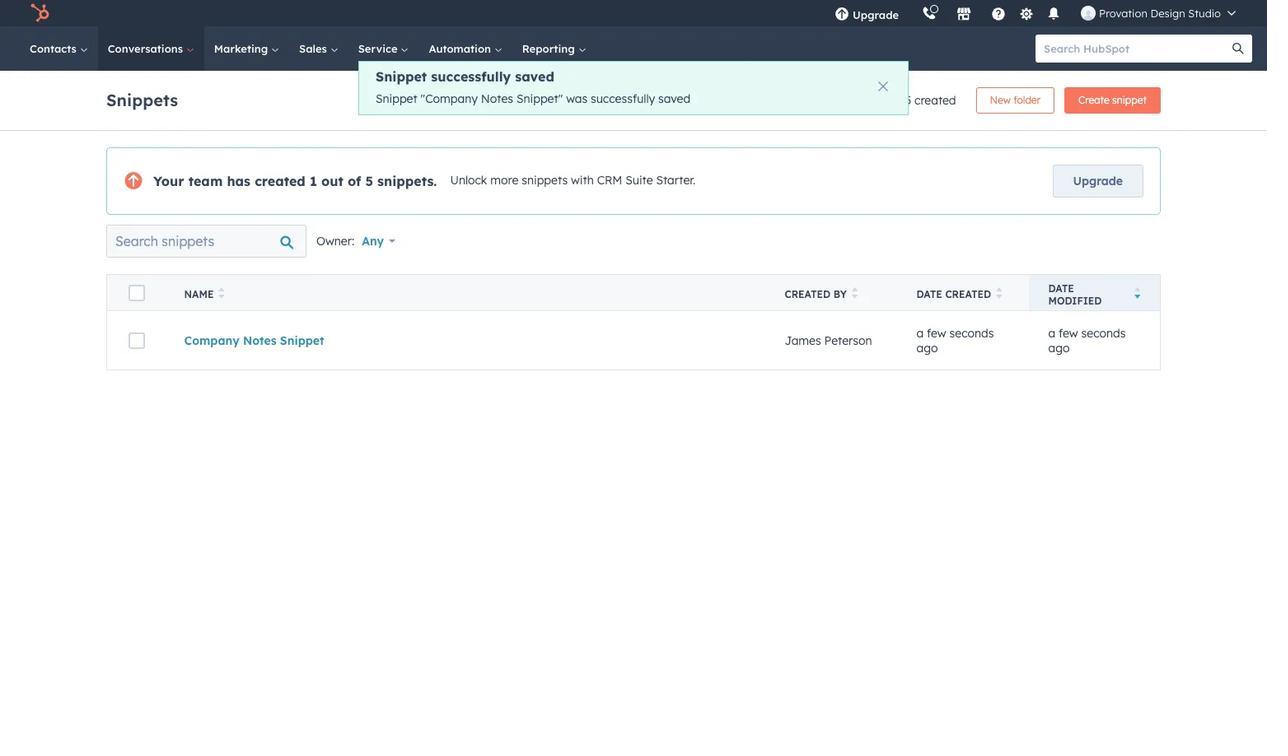 Task type: locate. For each thing, give the bounding box(es) containing it.
0 vertical spatial notes
[[481, 91, 513, 106]]

1 vertical spatial successfully
[[591, 91, 655, 106]]

design
[[1151, 7, 1185, 20]]

create snippet button
[[1065, 87, 1161, 114]]

few down the modified
[[1059, 326, 1078, 341]]

search image
[[1233, 43, 1244, 54]]

1 horizontal spatial successfully
[[591, 91, 655, 106]]

created left "new"
[[915, 93, 956, 108]]

press to sort. element inside created by button
[[852, 288, 858, 302]]

2 press to sort. image from the left
[[852, 288, 858, 299]]

0 horizontal spatial successfully
[[431, 68, 511, 85]]

press to sort. image
[[996, 288, 1002, 299]]

created inside date created button
[[945, 288, 991, 301]]

marketing link
[[204, 26, 289, 71]]

0 horizontal spatial press to sort. element
[[219, 288, 225, 302]]

1 horizontal spatial 1
[[882, 93, 887, 108]]

crm
[[597, 173, 622, 188]]

0 horizontal spatial press to sort. image
[[219, 288, 225, 299]]

1 vertical spatial of
[[348, 173, 361, 189]]

few down 'date created'
[[927, 326, 946, 341]]

press to sort. image right name
[[219, 288, 225, 299]]

1 vertical spatial upgrade
[[1073, 174, 1123, 189]]

unlock
[[450, 173, 487, 188]]

notifications button
[[1040, 0, 1068, 26]]

of
[[890, 93, 902, 108], [348, 173, 361, 189]]

date modified button
[[1029, 275, 1160, 311]]

0 horizontal spatial 5
[[365, 173, 373, 189]]

1
[[882, 93, 887, 108], [310, 173, 317, 189]]

2 press to sort. element from the left
[[852, 288, 858, 302]]

1 horizontal spatial press to sort. element
[[852, 288, 858, 302]]

1 ago from the left
[[917, 341, 938, 356]]

5
[[905, 93, 911, 108], [365, 173, 373, 189]]

with
[[571, 173, 594, 188]]

modified
[[1048, 295, 1102, 307]]

of inside "snippets" banner
[[890, 93, 902, 108]]

a few seconds ago
[[917, 326, 994, 356], [1048, 326, 1126, 356]]

saved up starter.
[[658, 91, 691, 106]]

press to sort. element right by
[[852, 288, 858, 302]]

marketplaces button
[[947, 0, 981, 26]]

1 horizontal spatial seconds
[[1081, 326, 1126, 341]]

service link
[[348, 26, 419, 71]]

ago down 'date created'
[[917, 341, 938, 356]]

name button
[[164, 275, 765, 311]]

press to sort. element inside name button
[[219, 288, 225, 302]]

0 horizontal spatial date
[[917, 288, 942, 301]]

1 horizontal spatial ago
[[1048, 341, 1070, 356]]

james peterson
[[785, 333, 872, 348]]

created
[[915, 93, 956, 108], [255, 173, 306, 189], [945, 288, 991, 301]]

descending sort. press to sort ascending. image
[[1134, 288, 1140, 299]]

1 horizontal spatial of
[[890, 93, 902, 108]]

2 vertical spatial created
[[945, 288, 991, 301]]

1 horizontal spatial date
[[1048, 282, 1074, 295]]

settings link
[[1016, 5, 1037, 22]]

notes left the snippet"
[[481, 91, 513, 106]]

a
[[917, 326, 924, 341], [1048, 326, 1056, 341]]

0 horizontal spatial upgrade
[[853, 8, 899, 21]]

date for date created
[[917, 288, 942, 301]]

marketplaces image
[[957, 7, 971, 22]]

seconds
[[950, 326, 994, 341], [1081, 326, 1126, 341]]

few
[[927, 326, 946, 341], [1059, 326, 1078, 341]]

press to sort. image inside name button
[[219, 288, 225, 299]]

successfully down automation
[[431, 68, 511, 85]]

0 vertical spatial 1
[[882, 93, 887, 108]]

snippet"
[[517, 91, 563, 106]]

provation
[[1099, 7, 1148, 20]]

0 horizontal spatial few
[[927, 326, 946, 341]]

snippet
[[376, 68, 427, 85], [376, 91, 417, 106], [280, 333, 324, 348]]

service
[[358, 42, 401, 55]]

1 horizontal spatial 5
[[905, 93, 911, 108]]

press to sort. element right name
[[219, 288, 225, 302]]

"company
[[421, 91, 478, 106]]

sales
[[299, 42, 330, 55]]

press to sort. element inside date created button
[[996, 288, 1002, 302]]

date right press to sort. image
[[1048, 282, 1074, 295]]

help button
[[985, 0, 1013, 26]]

snippets.
[[377, 173, 437, 189]]

search button
[[1224, 35, 1252, 63]]

press to sort. element for name
[[219, 288, 225, 302]]

contacts link
[[20, 26, 98, 71]]

settings image
[[1019, 7, 1034, 22]]

menu
[[823, 0, 1247, 26]]

created inside "snippets" banner
[[915, 93, 956, 108]]

press to sort. element right 'date created'
[[996, 288, 1002, 302]]

seconds down date modified "button"
[[1081, 326, 1126, 341]]

1 left out
[[310, 173, 317, 189]]

press to sort. image for name
[[219, 288, 225, 299]]

1 horizontal spatial press to sort. image
[[852, 288, 858, 299]]

a few seconds ago down the modified
[[1048, 326, 1126, 356]]

successfully right was on the left top of page
[[591, 91, 655, 106]]

0 horizontal spatial a few seconds ago
[[917, 326, 994, 356]]

notes
[[481, 91, 513, 106], [243, 333, 276, 348]]

5 inside "snippets" banner
[[905, 93, 911, 108]]

0 horizontal spatial seconds
[[950, 326, 994, 341]]

press to sort. image inside created by button
[[852, 288, 858, 299]]

press to sort. image right by
[[852, 288, 858, 299]]

upgrade down "create"
[[1073, 174, 1123, 189]]

date created button
[[897, 275, 1029, 311]]

created
[[785, 288, 831, 301]]

2 horizontal spatial press to sort. element
[[996, 288, 1002, 302]]

a few seconds ago down 'date created'
[[917, 326, 994, 356]]

create
[[1079, 94, 1110, 106]]

new folder
[[990, 94, 1041, 106]]

by
[[834, 288, 847, 301]]

1 horizontal spatial few
[[1059, 326, 1078, 341]]

1 inside "snippets" banner
[[882, 93, 887, 108]]

1 press to sort. element from the left
[[219, 288, 225, 302]]

0 vertical spatial 5
[[905, 93, 911, 108]]

3 press to sort. element from the left
[[996, 288, 1002, 302]]

date
[[1048, 282, 1074, 295], [917, 288, 942, 301]]

date inside button
[[917, 288, 942, 301]]

successfully
[[431, 68, 511, 85], [591, 91, 655, 106]]

company notes snippet
[[184, 333, 324, 348]]

0 vertical spatial created
[[915, 93, 956, 108]]

hubspot image
[[30, 3, 49, 23]]

2 seconds from the left
[[1081, 326, 1126, 341]]

reporting link
[[512, 26, 596, 71]]

1 vertical spatial notes
[[243, 333, 276, 348]]

upgrade right "upgrade" icon
[[853, 8, 899, 21]]

notifications image
[[1046, 7, 1061, 22]]

date inside date modified
[[1048, 282, 1074, 295]]

seconds down date created button
[[950, 326, 994, 341]]

conversations link
[[98, 26, 204, 71]]

snippet successfully saved alert
[[358, 61, 909, 115]]

Search search field
[[106, 225, 306, 258]]

1 press to sort. image from the left
[[219, 288, 225, 299]]

ago down the modified
[[1048, 341, 1070, 356]]

1 vertical spatial created
[[255, 173, 306, 189]]

1 horizontal spatial upgrade
[[1073, 174, 1123, 189]]

0 vertical spatial snippet
[[376, 68, 427, 85]]

more
[[490, 173, 518, 188]]

created right has
[[255, 173, 306, 189]]

a down the modified
[[1048, 326, 1056, 341]]

2 ago from the left
[[1048, 341, 1070, 356]]

1 vertical spatial 5
[[365, 173, 373, 189]]

0 vertical spatial upgrade
[[853, 8, 899, 21]]

date left press to sort. image
[[917, 288, 942, 301]]

0 horizontal spatial ago
[[917, 341, 938, 356]]

date created
[[917, 288, 991, 301]]

snippets
[[522, 173, 568, 188]]

starter.
[[656, 173, 695, 188]]

1 vertical spatial saved
[[658, 91, 691, 106]]

hubspot link
[[20, 3, 62, 23]]

0 horizontal spatial notes
[[243, 333, 276, 348]]

saved
[[515, 68, 554, 85], [658, 91, 691, 106]]

created left press to sort. image
[[945, 288, 991, 301]]

0 horizontal spatial 1
[[310, 173, 317, 189]]

0 horizontal spatial of
[[348, 173, 361, 189]]

your team has created 1 out of 5 snippets.
[[153, 173, 437, 189]]

press to sort. image
[[219, 288, 225, 299], [852, 288, 858, 299]]

1 horizontal spatial a few seconds ago
[[1048, 326, 1126, 356]]

1 horizontal spatial notes
[[481, 91, 513, 106]]

new folder button
[[976, 87, 1055, 114]]

menu item
[[910, 0, 914, 26]]

0 vertical spatial saved
[[515, 68, 554, 85]]

saved up the snippet"
[[515, 68, 554, 85]]

ago
[[917, 341, 938, 356], [1048, 341, 1070, 356]]

new
[[990, 94, 1011, 106]]

0 horizontal spatial a
[[917, 326, 924, 341]]

press to sort. element
[[219, 288, 225, 302], [852, 288, 858, 302], [996, 288, 1002, 302]]

a down 'date created'
[[917, 326, 924, 341]]

1 down 'close' image
[[882, 93, 887, 108]]

0 vertical spatial of
[[890, 93, 902, 108]]

snippet successfully saved snippet "company notes snippet" was successfully saved
[[376, 68, 691, 106]]

upgrade
[[853, 8, 899, 21], [1073, 174, 1123, 189]]

2 few from the left
[[1059, 326, 1078, 341]]

notes right the company
[[243, 333, 276, 348]]

1 horizontal spatial a
[[1048, 326, 1056, 341]]

contacts
[[30, 42, 80, 55]]



Task type: describe. For each thing, give the bounding box(es) containing it.
1 a from the left
[[917, 326, 924, 341]]

suite
[[626, 173, 653, 188]]

snippets banner
[[106, 82, 1161, 114]]

calling icon image
[[922, 7, 937, 21]]

create snippet
[[1079, 94, 1147, 106]]

2 a few seconds ago from the left
[[1048, 326, 1126, 356]]

company
[[184, 333, 239, 348]]

1 of 5 created
[[882, 93, 956, 108]]

created for has
[[255, 173, 306, 189]]

press to sort. element for created by
[[852, 288, 858, 302]]

name
[[184, 288, 214, 301]]

provation design studio button
[[1071, 0, 1246, 26]]

reporting
[[522, 42, 578, 55]]

1 seconds from the left
[[950, 326, 994, 341]]

calling icon button
[[915, 2, 943, 24]]

1 vertical spatial snippet
[[376, 91, 417, 106]]

upgrade image
[[835, 7, 849, 22]]

owner:
[[316, 234, 354, 249]]

created for 5
[[915, 93, 956, 108]]

menu containing provation design studio
[[823, 0, 1247, 26]]

team
[[188, 173, 223, 189]]

james peterson image
[[1081, 6, 1096, 21]]

unlock more snippets with crm suite starter.
[[450, 173, 695, 188]]

out
[[321, 173, 344, 189]]

snippets
[[106, 89, 178, 110]]

date modified
[[1048, 282, 1102, 307]]

folder
[[1014, 94, 1041, 106]]

any button
[[361, 225, 406, 258]]

help image
[[991, 7, 1006, 22]]

created by button
[[765, 275, 897, 311]]

1 a few seconds ago from the left
[[917, 326, 994, 356]]

sales link
[[289, 26, 348, 71]]

was
[[566, 91, 588, 106]]

conversations
[[108, 42, 186, 55]]

automation link
[[419, 26, 512, 71]]

date for date modified
[[1048, 282, 1074, 295]]

1 horizontal spatial saved
[[658, 91, 691, 106]]

Search HubSpot search field
[[1036, 35, 1237, 63]]

company notes snippet link
[[184, 333, 324, 348]]

created by
[[785, 288, 847, 301]]

james
[[785, 333, 821, 348]]

upgrade link
[[1053, 165, 1144, 198]]

0 horizontal spatial saved
[[515, 68, 554, 85]]

studio
[[1188, 7, 1221, 20]]

press to sort. element for date created
[[996, 288, 1002, 302]]

upgrade inside menu
[[853, 8, 899, 21]]

close image
[[878, 82, 888, 91]]

1 few from the left
[[927, 326, 946, 341]]

2 a from the left
[[1048, 326, 1056, 341]]

has
[[227, 173, 250, 189]]

peterson
[[824, 333, 872, 348]]

notes inside "snippet successfully saved snippet "company notes snippet" was successfully saved"
[[481, 91, 513, 106]]

any
[[362, 234, 384, 249]]

2 vertical spatial snippet
[[280, 333, 324, 348]]

marketing
[[214, 42, 271, 55]]

press to sort. image for created by
[[852, 288, 858, 299]]

0 vertical spatial successfully
[[431, 68, 511, 85]]

your
[[153, 173, 184, 189]]

1 vertical spatial 1
[[310, 173, 317, 189]]

descending sort. press to sort ascending. element
[[1134, 288, 1140, 302]]

automation
[[429, 42, 494, 55]]

snippet
[[1112, 94, 1147, 106]]

provation design studio
[[1099, 7, 1221, 20]]



Task type: vqa. For each thing, say whether or not it's contained in the screenshot.
second PRESS TO SORT. element from left
yes



